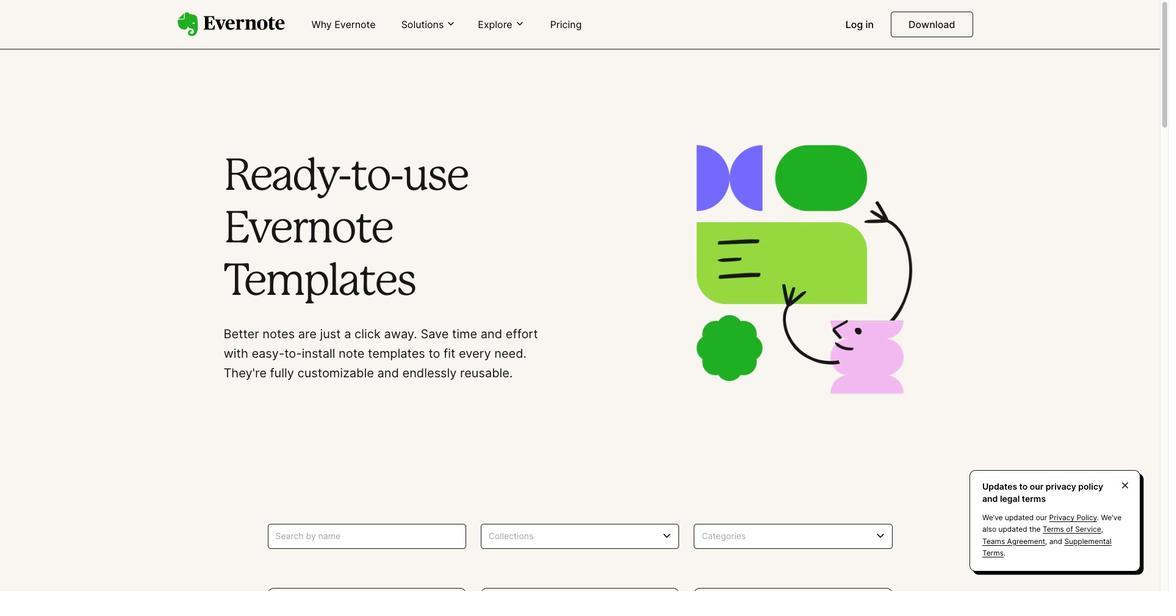 Task type: locate. For each thing, give the bounding box(es) containing it.
terms down "teams"
[[983, 548, 1004, 557]]

1 vertical spatial updated
[[999, 525, 1028, 534]]

our up the the
[[1036, 513, 1048, 522]]

to up terms
[[1020, 481, 1028, 492]]

0 horizontal spatial terms
[[983, 548, 1004, 557]]

updated up teams agreement link
[[999, 525, 1028, 534]]

0 vertical spatial evernote
[[335, 18, 376, 31]]

. down teams agreement link
[[1004, 548, 1006, 557]]

why evernote link
[[304, 13, 383, 37]]

Search by name text field
[[268, 524, 466, 549]]

1 horizontal spatial .
[[1098, 513, 1100, 522]]

, up 'supplemental'
[[1102, 525, 1104, 534]]

1 vertical spatial to-
[[285, 346, 302, 361]]

terms
[[1043, 525, 1065, 534], [983, 548, 1004, 557]]

templates
[[368, 346, 425, 361]]

ready-to-use evernote templates
[[224, 157, 468, 304]]

better notes are just a click away. save time and effort with easy-to-install note templates to fit every need. they're fully customizable and endlessly reusable.
[[224, 327, 538, 380]]

0 vertical spatial our
[[1031, 481, 1044, 492]]

supplemental
[[1065, 536, 1112, 546]]

time
[[452, 327, 478, 341]]

evernote inside ready-to-use evernote templates
[[224, 209, 393, 251]]

to-
[[351, 157, 403, 198], [285, 346, 302, 361]]

1 horizontal spatial we've
[[1102, 513, 1122, 522]]

download
[[909, 18, 956, 31]]

0 horizontal spatial to
[[429, 346, 441, 361]]

0 vertical spatial to
[[429, 346, 441, 361]]

0 horizontal spatial to-
[[285, 346, 302, 361]]

easy-
[[252, 346, 285, 361]]

our up terms
[[1031, 481, 1044, 492]]

effort
[[506, 327, 538, 341]]

1 vertical spatial terms
[[983, 548, 1004, 557]]

1 horizontal spatial terms
[[1043, 525, 1065, 534]]

.
[[1098, 513, 1100, 522], [1004, 548, 1006, 557]]

our
[[1031, 481, 1044, 492], [1036, 513, 1048, 522]]

pricing link
[[543, 13, 589, 37]]

service
[[1076, 525, 1102, 534]]

use
[[403, 157, 468, 198]]

evernote
[[335, 18, 376, 31], [224, 209, 393, 251]]

1 vertical spatial .
[[1004, 548, 1006, 557]]

evernote right "why"
[[335, 18, 376, 31]]

0 vertical spatial .
[[1098, 513, 1100, 522]]

updates to our privacy policy and legal terms
[[983, 481, 1104, 504]]

supplemental terms link
[[983, 536, 1112, 557]]

1 vertical spatial to
[[1020, 481, 1028, 492]]

0 vertical spatial updated
[[1006, 513, 1034, 522]]

privacy policy link
[[1050, 513, 1098, 522]]

1 horizontal spatial to-
[[351, 157, 403, 198]]

0 vertical spatial to-
[[351, 157, 403, 198]]

. for .
[[1004, 548, 1006, 557]]

1 horizontal spatial to
[[1020, 481, 1028, 492]]

save
[[421, 327, 449, 341]]

note
[[339, 346, 365, 361]]

updated up the the
[[1006, 513, 1034, 522]]

1 vertical spatial ,
[[1046, 536, 1048, 546]]

and inside terms of service , teams agreement , and
[[1050, 536, 1063, 546]]

our inside updates to our privacy policy and legal terms
[[1031, 481, 1044, 492]]

and down templates
[[378, 366, 399, 380]]

ready-
[[224, 157, 351, 198]]

log in
[[846, 18, 874, 31]]

2 we've from the left
[[1102, 513, 1122, 522]]

notes
[[263, 327, 295, 341]]

our for privacy
[[1031, 481, 1044, 492]]

. up service
[[1098, 513, 1100, 522]]

and down . we've also updated the
[[1050, 536, 1063, 546]]

and inside updates to our privacy policy and legal terms
[[983, 493, 999, 504]]

and down the updates
[[983, 493, 999, 504]]

0 vertical spatial ,
[[1102, 525, 1104, 534]]

,
[[1102, 525, 1104, 534], [1046, 536, 1048, 546]]

1 we've from the left
[[983, 513, 1004, 522]]

0 vertical spatial terms
[[1043, 525, 1065, 534]]

to inside updates to our privacy policy and legal terms
[[1020, 481, 1028, 492]]

terms down privacy on the bottom
[[1043, 525, 1065, 534]]

updated
[[1006, 513, 1034, 522], [999, 525, 1028, 534]]

we've up also
[[983, 513, 1004, 522]]

to
[[429, 346, 441, 361], [1020, 481, 1028, 492]]

we've right policy
[[1102, 513, 1122, 522]]

customizable
[[298, 366, 374, 380]]

our for privacy
[[1036, 513, 1048, 522]]

. for . we've also updated the
[[1098, 513, 1100, 522]]

better
[[224, 327, 259, 341]]

evernote up templates
[[224, 209, 393, 251]]

. inside . we've also updated the
[[1098, 513, 1100, 522]]

legal
[[1001, 493, 1020, 504]]

and
[[481, 327, 503, 341], [378, 366, 399, 380], [983, 493, 999, 504], [1050, 536, 1063, 546]]

1 vertical spatial our
[[1036, 513, 1048, 522]]

1 horizontal spatial ,
[[1102, 525, 1104, 534]]

1 vertical spatial evernote
[[224, 209, 393, 251]]

why evernote
[[312, 18, 376, 31]]

, down . we've also updated the
[[1046, 536, 1048, 546]]

we've inside . we've also updated the
[[1102, 513, 1122, 522]]

templates illustration image
[[622, 107, 983, 426]]

click
[[355, 327, 381, 341]]

explore button
[[475, 18, 529, 31]]

we've
[[983, 513, 1004, 522], [1102, 513, 1122, 522]]

to left fit
[[429, 346, 441, 361]]

0 horizontal spatial .
[[1004, 548, 1006, 557]]

0 horizontal spatial we've
[[983, 513, 1004, 522]]

with
[[224, 346, 248, 361]]

we've updated our privacy policy
[[983, 513, 1098, 522]]



Task type: vqa. For each thing, say whether or not it's contained in the screenshot.
legal
yes



Task type: describe. For each thing, give the bounding box(es) containing it.
are
[[298, 327, 317, 341]]

terms of service link
[[1043, 525, 1102, 534]]

privacy
[[1046, 481, 1077, 492]]

pricing
[[551, 18, 582, 31]]

install
[[302, 346, 335, 361]]

updated inside . we've also updated the
[[999, 525, 1028, 534]]

away.
[[384, 327, 418, 341]]

need.
[[495, 346, 527, 361]]

endlessly
[[403, 366, 457, 380]]

evernote logo image
[[177, 12, 285, 37]]

teams
[[983, 536, 1006, 546]]

updates
[[983, 481, 1018, 492]]

templates
[[224, 262, 415, 304]]

terms of service , teams agreement , and
[[983, 525, 1104, 546]]

the
[[1030, 525, 1041, 534]]

and up every on the left of the page
[[481, 327, 503, 341]]

. we've also updated the
[[983, 513, 1122, 534]]

they're
[[224, 366, 267, 380]]

every
[[459, 346, 491, 361]]

privacy
[[1050, 513, 1075, 522]]

of
[[1067, 525, 1074, 534]]

agreement
[[1008, 536, 1046, 546]]

to- inside ready-to-use evernote templates
[[351, 157, 403, 198]]

log
[[846, 18, 864, 31]]

fit
[[444, 346, 456, 361]]

terms inside the supplemental terms
[[983, 548, 1004, 557]]

solutions
[[402, 18, 444, 30]]

supplemental terms
[[983, 536, 1112, 557]]

to inside better notes are just a click away. save time and effort with easy-to-install note templates to fit every need. they're fully customizable and endlessly reusable.
[[429, 346, 441, 361]]

fully
[[270, 366, 294, 380]]

teams agreement link
[[983, 536, 1046, 546]]

download link
[[891, 12, 974, 37]]

reusable.
[[460, 366, 513, 380]]

solutions button
[[398, 18, 460, 31]]

log in link
[[839, 13, 882, 37]]

policy
[[1077, 513, 1098, 522]]

also
[[983, 525, 997, 534]]

explore
[[478, 18, 513, 30]]

why
[[312, 18, 332, 31]]

terms
[[1023, 493, 1047, 504]]

to- inside better notes are just a click away. save time and effort with easy-to-install note templates to fit every need. they're fully customizable and endlessly reusable.
[[285, 346, 302, 361]]

just
[[320, 327, 341, 341]]

policy
[[1079, 481, 1104, 492]]

a
[[344, 327, 351, 341]]

terms inside terms of service , teams agreement , and
[[1043, 525, 1065, 534]]

in
[[866, 18, 874, 31]]

0 horizontal spatial ,
[[1046, 536, 1048, 546]]



